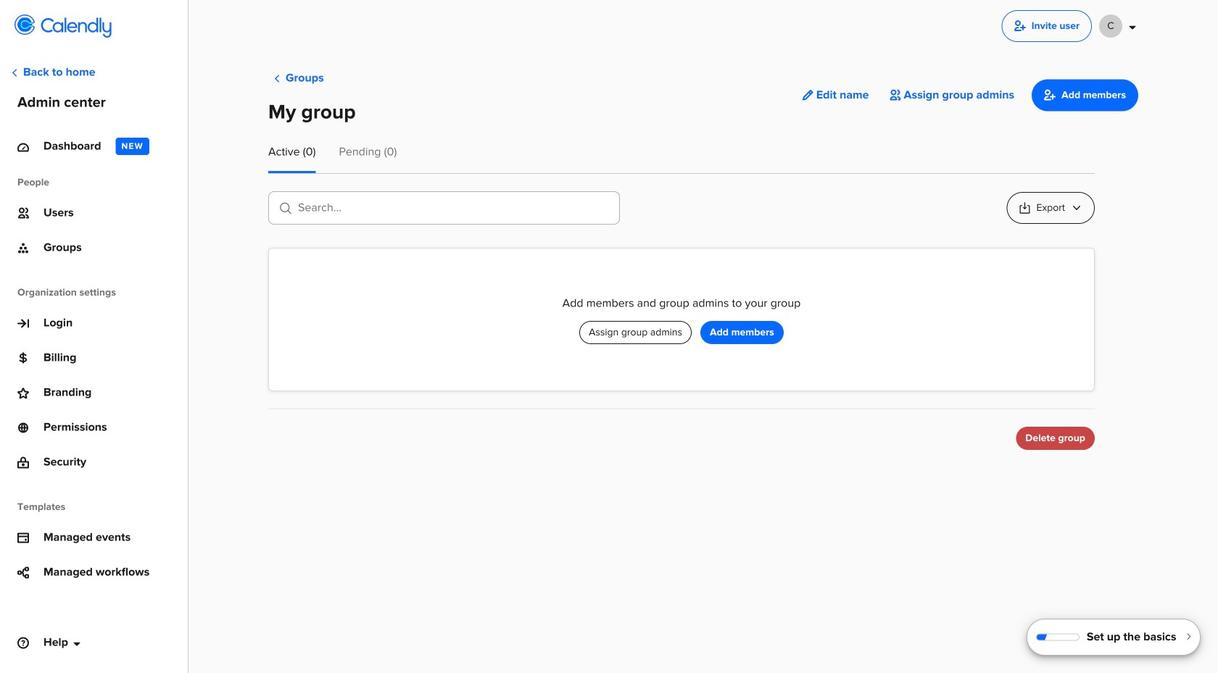 Task type: vqa. For each thing, say whether or not it's contained in the screenshot.
search box
yes



Task type: locate. For each thing, give the bounding box(es) containing it.
None search field
[[268, 192, 620, 231]]

calendly image
[[41, 17, 112, 38]]

Search... field
[[268, 192, 620, 225]]



Task type: describe. For each thing, give the bounding box(es) containing it.
main navigation element
[[0, 0, 189, 674]]



